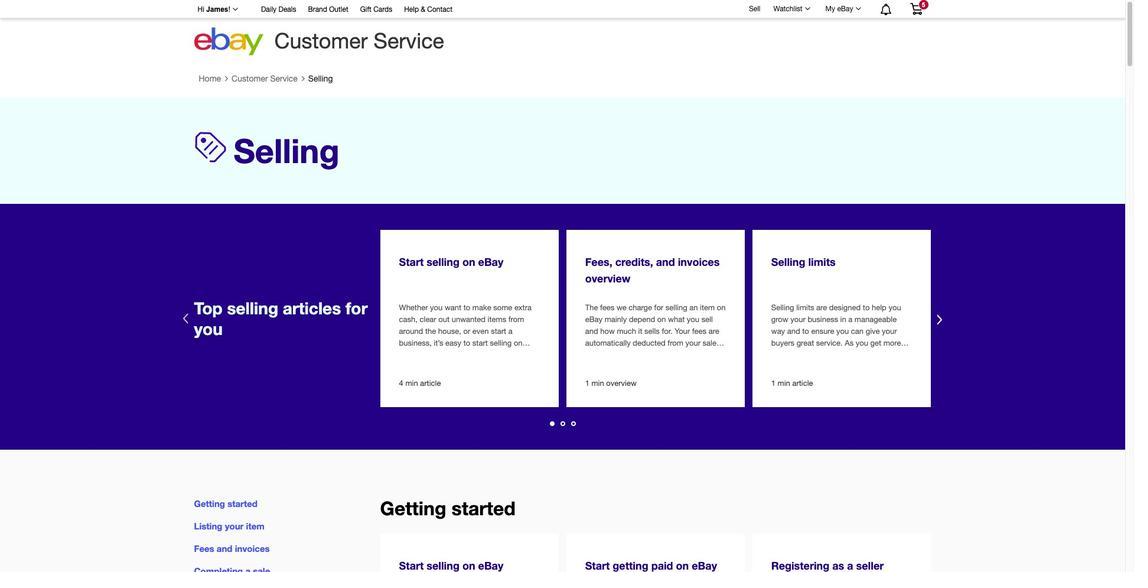 Task type: describe. For each thing, give the bounding box(es) containing it.
watchlist link
[[767, 2, 816, 16]]

out
[[439, 315, 450, 324]]

customer service inside selling main content
[[232, 74, 298, 84]]

cash,
[[399, 315, 418, 324]]

can inside the fees we charge for selling an item on ebay mainly depend on what you sell and how much it sells for. your fees are automatically deducted from your sales proceeds and you can view the details of your fees in payments in seller hub.
[[649, 351, 662, 359]]

articles
[[283, 298, 341, 318]]

selling limits are designed to help you grow your business in a manageable way and to ensure you can give your buyers great service. as you get more comfortable meeting buyer demand, we'll increase your limit.
[[772, 303, 902, 371]]

items
[[488, 315, 507, 324]]

you up the as
[[837, 327, 849, 336]]

grow
[[772, 315, 789, 324]]

house,
[[438, 327, 461, 336]]

your
[[675, 327, 690, 336]]

how
[[601, 327, 615, 336]]

invoices inside fees, credits, and invoices overview
[[678, 255, 720, 268]]

proceeds
[[585, 351, 618, 359]]

gift
[[360, 5, 372, 14]]

contact
[[427, 5, 453, 14]]

brand outlet
[[308, 5, 348, 14]]

min for on
[[406, 379, 418, 388]]

selling link
[[308, 74, 333, 84]]

0 vertical spatial start
[[491, 327, 507, 336]]

gift cards link
[[360, 4, 392, 17]]

deals
[[279, 5, 296, 14]]

0 horizontal spatial getting started
[[194, 498, 258, 509]]

deducted
[[633, 339, 666, 348]]

limit.
[[837, 362, 854, 371]]

you right "help"
[[889, 303, 902, 312]]

ebay.
[[399, 351, 418, 359]]

ensure
[[812, 327, 835, 336]]

clear
[[420, 315, 437, 324]]

james
[[206, 5, 228, 14]]

it's
[[434, 339, 444, 348]]

1 horizontal spatial in
[[664, 362, 670, 371]]

start
[[399, 255, 424, 268]]

and inside fees, credits, and invoices overview
[[656, 255, 675, 268]]

daily
[[261, 5, 277, 14]]

selling for selling limits
[[772, 255, 806, 268]]

the inside 'whether you want to make some extra cash, clear out unwanted items from around the house, or even start a business, it's easy to start selling on ebay.'
[[425, 327, 436, 336]]

unwanted
[[452, 315, 486, 324]]

1 for fees, credits, and invoices overview
[[585, 379, 590, 388]]

buyers
[[772, 339, 795, 348]]

comfortable
[[772, 351, 813, 359]]

of
[[719, 351, 726, 359]]

1 horizontal spatial getting
[[380, 497, 447, 520]]

your down meeting
[[820, 362, 835, 371]]

gift cards
[[360, 5, 392, 14]]

selling for selling link
[[308, 74, 333, 84]]

5
[[922, 1, 926, 8]]

getting started link
[[194, 498, 258, 509]]

customer service inside banner
[[274, 28, 444, 53]]

and right fees on the bottom left of page
[[217, 543, 233, 554]]

&
[[421, 5, 425, 14]]

!
[[228, 5, 230, 14]]

for inside top selling articles for you
[[346, 298, 368, 318]]

are inside the fees we charge for selling an item on ebay mainly depend on what you sell and how much it sells for. your fees are automatically deducted from your sales proceeds and you can view the details of your fees in payments in seller hub.
[[709, 327, 720, 336]]

to up great
[[803, 327, 809, 336]]

from inside the fees we charge for selling an item on ebay mainly depend on what you sell and how much it sells for. your fees are automatically deducted from your sales proceeds and you can view the details of your fees in payments in seller hub.
[[668, 339, 684, 348]]

seller
[[672, 362, 691, 371]]

help & contact
[[404, 5, 453, 14]]

overview inside fees, credits, and invoices overview
[[585, 272, 631, 285]]

and left how
[[585, 327, 598, 336]]

sell
[[749, 5, 761, 13]]

or
[[464, 327, 471, 336]]

help
[[404, 5, 419, 14]]

you down "an" on the right of the page
[[687, 315, 700, 324]]

1 min article
[[772, 379, 813, 388]]

we'll
[[772, 362, 787, 371]]

even
[[473, 327, 489, 336]]

outlet
[[329, 5, 348, 14]]

customer service banner
[[191, 0, 932, 59]]

the fees we charge for selling an item on ebay mainly depend on what you sell and how much it sells for. your fees are automatically deducted from your sales proceeds and you can view the details of your fees in payments in seller hub.
[[585, 303, 726, 371]]

1 vertical spatial overview
[[607, 379, 637, 388]]

great
[[797, 339, 814, 348]]

sales
[[703, 339, 721, 348]]

in inside the selling limits are designed to help you grow your business in a manageable way and to ensure you can give your buyers great service. as you get more comfortable meeting buyer demand, we'll increase your limit.
[[841, 315, 847, 324]]

4
[[399, 379, 404, 388]]

fees
[[194, 543, 214, 554]]

charge
[[629, 303, 652, 312]]

0 horizontal spatial getting
[[194, 498, 225, 509]]

hub.
[[693, 362, 710, 371]]

fees, credits, and invoices overview
[[585, 255, 720, 285]]

selling right start
[[427, 255, 460, 268]]

on right "an" on the right of the page
[[717, 303, 726, 312]]

brand
[[308, 5, 327, 14]]

top
[[194, 298, 223, 318]]

and inside the selling limits are designed to help you grow your business in a manageable way and to ensure you can give your buyers great service. as you get more comfortable meeting buyer demand, we'll increase your limit.
[[788, 327, 801, 336]]

5 link
[[903, 0, 930, 17]]

article for selling
[[420, 379, 441, 388]]

customer inside selling main content
[[232, 74, 268, 84]]

are inside the selling limits are designed to help you grow your business in a manageable way and to ensure you can give your buyers great service. as you get more comfortable meeting buyer demand, we'll increase your limit.
[[817, 303, 827, 312]]

limits for selling limits
[[809, 255, 836, 268]]

the inside the fees we charge for selling an item on ebay mainly depend on what you sell and how much it sells for. your fees are automatically deducted from your sales proceeds and you can view the details of your fees in payments in seller hub.
[[682, 351, 693, 359]]

want
[[445, 303, 462, 312]]

service.
[[817, 339, 843, 348]]

get
[[871, 339, 882, 348]]

my ebay
[[826, 5, 854, 13]]

for.
[[662, 327, 673, 336]]

hi james !
[[198, 5, 230, 14]]

demand,
[[866, 351, 897, 359]]

you right the as
[[856, 339, 869, 348]]

brand outlet link
[[308, 4, 348, 17]]

depend
[[629, 315, 655, 324]]

help
[[872, 303, 887, 312]]

business
[[808, 315, 839, 324]]

0 vertical spatial fees
[[600, 303, 615, 312]]

listing your item link
[[194, 521, 265, 531]]



Task type: locate. For each thing, give the bounding box(es) containing it.
0 vertical spatial from
[[509, 315, 524, 324]]

0 horizontal spatial item
[[246, 521, 265, 531]]

way
[[772, 327, 785, 336]]

the
[[585, 303, 598, 312]]

min
[[406, 379, 418, 388], [592, 379, 604, 388], [778, 379, 791, 388]]

daily deals link
[[261, 4, 296, 17]]

manageable
[[855, 315, 897, 324]]

service inside banner
[[374, 28, 444, 53]]

ebay right my at the top of page
[[838, 5, 854, 13]]

article
[[420, 379, 441, 388], [793, 379, 813, 388]]

whether you want to make some extra cash, clear out unwanted items from around the house, or even start a business, it's easy to start selling on ebay.
[[399, 303, 532, 359]]

0 horizontal spatial the
[[425, 327, 436, 336]]

fees left we
[[600, 303, 615, 312]]

selling up what
[[666, 303, 688, 312]]

more
[[884, 339, 901, 348]]

min down we'll
[[778, 379, 791, 388]]

0 vertical spatial a
[[849, 315, 853, 324]]

overview down payments at bottom
[[607, 379, 637, 388]]

overview down fees,
[[585, 272, 631, 285]]

service inside selling main content
[[270, 74, 298, 84]]

customer inside banner
[[274, 28, 368, 53]]

selling
[[308, 74, 333, 84], [234, 131, 340, 170], [772, 255, 806, 268], [772, 303, 795, 312]]

to left "help"
[[863, 303, 870, 312]]

your up fees and invoices
[[225, 521, 244, 531]]

0 horizontal spatial a
[[509, 327, 513, 336]]

1 vertical spatial start
[[473, 339, 488, 348]]

payments
[[627, 362, 661, 371]]

1 vertical spatial the
[[682, 351, 693, 359]]

are
[[817, 303, 827, 312], [709, 327, 720, 336]]

sell link
[[744, 5, 766, 13]]

fees,
[[585, 255, 613, 268]]

around
[[399, 327, 423, 336]]

1 down we'll
[[772, 379, 776, 388]]

limits
[[809, 255, 836, 268], [797, 303, 815, 312]]

and down automatically
[[620, 351, 633, 359]]

extra
[[515, 303, 532, 312]]

customer service down gift
[[274, 28, 444, 53]]

start down even
[[473, 339, 488, 348]]

selling for selling limits are designed to help you grow your business in a manageable way and to ensure you can give your buyers great service. as you get more comfortable meeting buyer demand, we'll increase your limit.
[[772, 303, 795, 312]]

selling
[[427, 255, 460, 268], [227, 298, 278, 318], [666, 303, 688, 312], [490, 339, 512, 348]]

for inside the fees we charge for selling an item on ebay mainly depend on what you sell and how much it sells for. your fees are automatically deducted from your sales proceeds and you can view the details of your fees in payments in seller hub.
[[655, 303, 664, 312]]

0 horizontal spatial invoices
[[235, 543, 270, 554]]

my ebay link
[[819, 2, 867, 16]]

0 vertical spatial service
[[374, 28, 444, 53]]

3 min from the left
[[778, 379, 791, 388]]

home link
[[199, 74, 221, 84]]

article right 4
[[420, 379, 441, 388]]

1 horizontal spatial article
[[793, 379, 813, 388]]

a inside the selling limits are designed to help you grow your business in a manageable way and to ensure you can give your buyers great service. as you get more comfortable meeting buyer demand, we'll increase your limit.
[[849, 315, 853, 324]]

1 horizontal spatial start
[[491, 327, 507, 336]]

buyer
[[845, 351, 864, 359]]

and right credits,
[[656, 255, 675, 268]]

your right grow
[[791, 315, 806, 324]]

listing your item
[[194, 521, 265, 531]]

1 vertical spatial limits
[[797, 303, 815, 312]]

0 vertical spatial customer
[[274, 28, 368, 53]]

1 for selling limits
[[772, 379, 776, 388]]

1 horizontal spatial the
[[682, 351, 693, 359]]

sells
[[645, 327, 660, 336]]

1 vertical spatial item
[[246, 521, 265, 531]]

what
[[668, 315, 685, 324]]

0 horizontal spatial service
[[270, 74, 298, 84]]

1 vertical spatial customer
[[232, 74, 268, 84]]

credits,
[[616, 255, 653, 268]]

article down increase
[[793, 379, 813, 388]]

min down proceeds
[[592, 379, 604, 388]]

you up payments at bottom
[[635, 351, 647, 359]]

1 horizontal spatial from
[[668, 339, 684, 348]]

2 min from the left
[[592, 379, 604, 388]]

fees down proceeds
[[603, 362, 617, 371]]

to
[[464, 303, 471, 312], [863, 303, 870, 312], [803, 327, 809, 336], [464, 339, 471, 348]]

0 horizontal spatial article
[[420, 379, 441, 388]]

1 vertical spatial ebay
[[478, 255, 504, 268]]

can
[[851, 327, 864, 336], [649, 351, 662, 359]]

for right charge
[[655, 303, 664, 312]]

limits up designed
[[809, 255, 836, 268]]

on down "extra"
[[514, 339, 523, 348]]

customer service
[[274, 28, 444, 53], [232, 74, 298, 84]]

make
[[473, 303, 491, 312]]

0 vertical spatial can
[[851, 327, 864, 336]]

selling inside 'whether you want to make some extra cash, clear out unwanted items from around the house, or even start a business, it's easy to start selling on ebay.'
[[490, 339, 512, 348]]

selling limits
[[772, 255, 836, 268]]

the up seller
[[682, 351, 693, 359]]

service left selling link
[[270, 74, 298, 84]]

are up business
[[817, 303, 827, 312]]

watchlist
[[774, 5, 803, 13]]

in
[[841, 315, 847, 324], [619, 362, 625, 371], [664, 362, 670, 371]]

a down some
[[509, 327, 513, 336]]

2 1 from the left
[[772, 379, 776, 388]]

1 article from the left
[[420, 379, 441, 388]]

ebay inside account 'navigation'
[[838, 5, 854, 13]]

selling inside the selling limits are designed to help you grow your business in a manageable way and to ensure you can give your buyers great service. as you get more comfortable meeting buyer demand, we'll increase your limit.
[[772, 303, 795, 312]]

1 horizontal spatial ebay
[[585, 315, 603, 324]]

invoices up "an" on the right of the page
[[678, 255, 720, 268]]

0 horizontal spatial for
[[346, 298, 368, 318]]

start down items
[[491, 327, 507, 336]]

you
[[430, 303, 443, 312], [889, 303, 902, 312], [687, 315, 700, 324], [194, 319, 223, 339], [837, 327, 849, 336], [856, 339, 869, 348], [635, 351, 647, 359]]

4 min article
[[399, 379, 441, 388]]

1 horizontal spatial a
[[849, 315, 853, 324]]

customer service right the home
[[232, 74, 298, 84]]

invoices
[[678, 255, 720, 268], [235, 543, 270, 554]]

customer down the brand
[[274, 28, 368, 53]]

1 horizontal spatial invoices
[[678, 255, 720, 268]]

selling main content
[[0, 69, 1126, 572]]

0 vertical spatial ebay
[[838, 5, 854, 13]]

daily deals
[[261, 5, 296, 14]]

1 horizontal spatial customer
[[274, 28, 368, 53]]

on up the make
[[463, 255, 475, 268]]

can up the as
[[851, 327, 864, 336]]

on up for.
[[658, 315, 666, 324]]

started
[[452, 497, 516, 520], [228, 498, 258, 509]]

can inside the selling limits are designed to help you grow your business in a manageable way and to ensure you can give your buyers great service. as you get more comfortable meeting buyer demand, we'll increase your limit.
[[851, 327, 864, 336]]

limits for selling limits are designed to help you grow your business in a manageable way and to ensure you can give your buyers great service. as you get more comfortable meeting buyer demand, we'll increase your limit.
[[797, 303, 815, 312]]

0 horizontal spatial from
[[509, 315, 524, 324]]

item up fees and invoices
[[246, 521, 265, 531]]

much
[[617, 327, 636, 336]]

designed
[[830, 303, 861, 312]]

0 horizontal spatial min
[[406, 379, 418, 388]]

2 vertical spatial fees
[[603, 362, 617, 371]]

0 horizontal spatial are
[[709, 327, 720, 336]]

we
[[617, 303, 627, 312]]

getting started
[[380, 497, 516, 520], [194, 498, 258, 509]]

customer service link
[[232, 74, 298, 84]]

you inside top selling articles for you
[[194, 319, 223, 339]]

1 vertical spatial can
[[649, 351, 662, 359]]

an
[[690, 303, 698, 312]]

min right 4
[[406, 379, 418, 388]]

limits up business
[[797, 303, 815, 312]]

0 horizontal spatial customer
[[232, 74, 268, 84]]

a
[[849, 315, 853, 324], [509, 327, 513, 336]]

0 horizontal spatial in
[[619, 362, 625, 371]]

getting
[[380, 497, 447, 520], [194, 498, 225, 509]]

1 horizontal spatial can
[[851, 327, 864, 336]]

1 vertical spatial are
[[709, 327, 720, 336]]

customer right home 'link'
[[232, 74, 268, 84]]

1
[[585, 379, 590, 388], [772, 379, 776, 388]]

give
[[866, 327, 880, 336]]

limits inside the selling limits are designed to help you grow your business in a manageable way and to ensure you can give your buyers great service. as you get more comfortable meeting buyer demand, we'll increase your limit.
[[797, 303, 815, 312]]

selling down items
[[490, 339, 512, 348]]

from up "view"
[[668, 339, 684, 348]]

and right way
[[788, 327, 801, 336]]

mainly
[[605, 315, 627, 324]]

you down top
[[194, 319, 223, 339]]

1 horizontal spatial 1
[[772, 379, 776, 388]]

from inside 'whether you want to make some extra cash, clear out unwanted items from around the house, or even start a business, it's easy to start selling on ebay.'
[[509, 315, 524, 324]]

1 horizontal spatial for
[[655, 303, 664, 312]]

1 vertical spatial a
[[509, 327, 513, 336]]

1 horizontal spatial min
[[592, 379, 604, 388]]

1 min overview
[[585, 379, 637, 388]]

a inside 'whether you want to make some extra cash, clear out unwanted items from around the house, or even start a business, it's easy to start selling on ebay.'
[[509, 327, 513, 336]]

item up sell
[[700, 303, 715, 312]]

in up 1 min overview
[[619, 362, 625, 371]]

invoices down listing your item 'link'
[[235, 543, 270, 554]]

a down designed
[[849, 315, 853, 324]]

1 vertical spatial invoices
[[235, 543, 270, 554]]

your down proceeds
[[585, 362, 601, 371]]

0 vertical spatial are
[[817, 303, 827, 312]]

2 horizontal spatial in
[[841, 315, 847, 324]]

0 horizontal spatial ebay
[[478, 255, 504, 268]]

from down "extra"
[[509, 315, 524, 324]]

article for limits
[[793, 379, 813, 388]]

0 horizontal spatial started
[[228, 498, 258, 509]]

details
[[695, 351, 717, 359]]

your down 'your'
[[686, 339, 701, 348]]

2 vertical spatial ebay
[[585, 315, 603, 324]]

2 horizontal spatial min
[[778, 379, 791, 388]]

account navigation
[[191, 0, 932, 18]]

in down designed
[[841, 315, 847, 324]]

can down the deducted
[[649, 351, 662, 359]]

2 horizontal spatial ebay
[[838, 5, 854, 13]]

0 vertical spatial item
[[700, 303, 715, 312]]

1 horizontal spatial getting started
[[380, 497, 516, 520]]

your up the more
[[882, 327, 897, 336]]

listing
[[194, 521, 223, 531]]

1 horizontal spatial service
[[374, 28, 444, 53]]

for right articles
[[346, 298, 368, 318]]

to up unwanted
[[464, 303, 471, 312]]

sell
[[702, 315, 713, 324]]

2 article from the left
[[793, 379, 813, 388]]

automatically
[[585, 339, 631, 348]]

fees down sell
[[692, 327, 707, 336]]

0 vertical spatial overview
[[585, 272, 631, 285]]

top selling articles for you
[[194, 298, 368, 339]]

help & contact link
[[404, 4, 453, 17]]

in down "view"
[[664, 362, 670, 371]]

view
[[664, 351, 680, 359]]

hi
[[198, 5, 204, 14]]

1 1 from the left
[[585, 379, 590, 388]]

home
[[199, 74, 221, 84]]

item inside the fees we charge for selling an item on ebay mainly depend on what you sell and how much it sells for. your fees are automatically deducted from your sales proceeds and you can view the details of your fees in payments in seller hub.
[[700, 303, 715, 312]]

selling right top
[[227, 298, 278, 318]]

to down or
[[464, 339, 471, 348]]

1 vertical spatial service
[[270, 74, 298, 84]]

ebay up the make
[[478, 255, 504, 268]]

selling inside top selling articles for you
[[227, 298, 278, 318]]

some
[[494, 303, 513, 312]]

0 vertical spatial limits
[[809, 255, 836, 268]]

you inside 'whether you want to make some extra cash, clear out unwanted items from around the house, or even start a business, it's easy to start selling on ebay.'
[[430, 303, 443, 312]]

1 horizontal spatial started
[[452, 497, 516, 520]]

min for and
[[592, 379, 604, 388]]

cards
[[374, 5, 392, 14]]

the down the clear
[[425, 327, 436, 336]]

1 horizontal spatial item
[[700, 303, 715, 312]]

whether
[[399, 303, 428, 312]]

on
[[463, 255, 475, 268], [717, 303, 726, 312], [658, 315, 666, 324], [514, 339, 523, 348]]

you up out
[[430, 303, 443, 312]]

service
[[374, 28, 444, 53], [270, 74, 298, 84]]

item
[[700, 303, 715, 312], [246, 521, 265, 531]]

start selling on ebay
[[399, 255, 504, 268]]

1 vertical spatial fees
[[692, 327, 707, 336]]

1 down proceeds
[[585, 379, 590, 388]]

ebay down the
[[585, 315, 603, 324]]

are up "sales"
[[709, 327, 720, 336]]

1 vertical spatial from
[[668, 339, 684, 348]]

0 vertical spatial invoices
[[678, 255, 720, 268]]

1 vertical spatial customer service
[[232, 74, 298, 84]]

0 horizontal spatial start
[[473, 339, 488, 348]]

0 horizontal spatial can
[[649, 351, 662, 359]]

it
[[639, 327, 643, 336]]

1 min from the left
[[406, 379, 418, 388]]

0 vertical spatial the
[[425, 327, 436, 336]]

fees and invoices
[[194, 543, 270, 554]]

1 horizontal spatial are
[[817, 303, 827, 312]]

on inside 'whether you want to make some extra cash, clear out unwanted items from around the house, or even start a business, it's easy to start selling on ebay.'
[[514, 339, 523, 348]]

service down help
[[374, 28, 444, 53]]

ebay inside the fees we charge for selling an item on ebay mainly depend on what you sell and how much it sells for. your fees are automatically deducted from your sales proceeds and you can view the details of your fees in payments in seller hub.
[[585, 315, 603, 324]]

easy
[[446, 339, 462, 348]]

0 vertical spatial customer service
[[274, 28, 444, 53]]

selling inside the fees we charge for selling an item on ebay mainly depend on what you sell and how much it sells for. your fees are automatically deducted from your sales proceeds and you can view the details of your fees in payments in seller hub.
[[666, 303, 688, 312]]

0 horizontal spatial 1
[[585, 379, 590, 388]]



Task type: vqa. For each thing, say whether or not it's contained in the screenshot.


